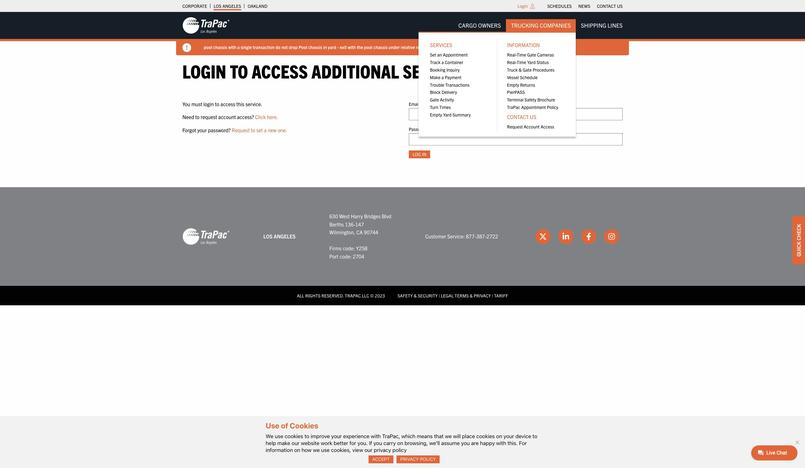Task type: locate. For each thing, give the bounding box(es) containing it.
1 horizontal spatial request
[[507, 124, 523, 130]]

0 horizontal spatial los angeles
[[214, 3, 241, 9]]

to right 'login'
[[215, 101, 219, 107]]

1 horizontal spatial los
[[264, 234, 273, 240]]

menu containing real-time gate cameras
[[502, 51, 570, 111]]

0 horizontal spatial request
[[232, 127, 250, 133]]

on left how
[[294, 448, 300, 454]]

your up this. in the bottom right of the page
[[504, 434, 514, 440]]

2 vertical spatial on
[[294, 448, 300, 454]]

1 horizontal spatial appointment
[[522, 104, 546, 110]]

access down do
[[252, 59, 308, 82]]

1 vertical spatial use
[[321, 448, 330, 454]]

yard down times
[[443, 112, 452, 118]]

los angeles image
[[183, 17, 230, 34], [183, 228, 230, 246]]

yard down real-time gate cameras link
[[528, 60, 536, 65]]

2 real- from the top
[[507, 60, 517, 65]]

menu
[[419, 32, 576, 137], [425, 51, 493, 119], [502, 51, 570, 111]]

1 horizontal spatial empty
[[507, 82, 520, 88]]

appointment down terminal safety brochure link
[[522, 104, 546, 110]]

login left light image
[[518, 3, 528, 9]]

0 vertical spatial access
[[252, 59, 308, 82]]

0 vertical spatial we
[[445, 434, 452, 440]]

all
[[297, 293, 305, 299]]

1 vertical spatial yard
[[443, 112, 452, 118]]

0 horizontal spatial empty
[[430, 112, 442, 118]]

accept link
[[369, 456, 394, 464]]

contact us menu item
[[502, 111, 570, 131]]

| left legal
[[439, 293, 440, 299]]

pool right the
[[364, 44, 373, 50]]

2 horizontal spatial &
[[519, 67, 522, 73]]

our down 'if'
[[365, 448, 373, 454]]

1 vertical spatial menu bar
[[419, 19, 628, 137]]

0 horizontal spatial our
[[292, 441, 300, 447]]

menu for information
[[502, 51, 570, 111]]

code: right port at left
[[340, 254, 352, 260]]

light image
[[531, 4, 535, 9]]

1 vertical spatial appointment
[[522, 104, 546, 110]]

cookies
[[285, 434, 303, 440], [477, 434, 495, 440]]

| left tariff link
[[492, 293, 493, 299]]

you right 'if'
[[374, 441, 382, 447]]

for
[[519, 441, 527, 447]]

0 horizontal spatial contact
[[507, 114, 529, 120]]

1 vertical spatial contact us
[[507, 114, 537, 120]]

request down access?
[[232, 127, 250, 133]]

0 horizontal spatial /
[[465, 44, 466, 50]]

0 vertical spatial los angeles image
[[183, 17, 230, 34]]

we'll
[[429, 441, 440, 447]]

contact us link up lines
[[597, 2, 623, 10]]

make
[[278, 441, 290, 447]]

0 horizontal spatial contact us
[[507, 114, 537, 120]]

contact us up lines
[[597, 3, 623, 9]]

help
[[266, 441, 276, 447]]

access right account
[[541, 124, 555, 130]]

access inside the login to access additional services main content
[[252, 59, 308, 82]]

you down place
[[461, 441, 470, 447]]

1 you from the left
[[374, 441, 382, 447]]

time up "truck"
[[517, 60, 527, 65]]

/
[[465, 44, 466, 50], [482, 44, 483, 50]]

corporate
[[183, 3, 207, 9]]

we
[[445, 434, 452, 440], [313, 448, 320, 454]]

contact up shipping lines
[[597, 3, 616, 9]]

use down the work
[[321, 448, 330, 454]]

view
[[353, 448, 363, 454]]

1 vertical spatial contact us link
[[502, 111, 570, 123]]

appointment
[[443, 52, 468, 58], [522, 104, 546, 110]]

1 horizontal spatial &
[[470, 293, 473, 299]]

& right "truck"
[[519, 67, 522, 73]]

2 los angeles image from the top
[[183, 228, 230, 246]]

0 vertical spatial services
[[430, 42, 453, 48]]

on up policy
[[397, 441, 404, 447]]

1 horizontal spatial contact
[[597, 3, 616, 9]]

- right number
[[447, 44, 448, 50]]

gate
[[528, 52, 537, 58], [523, 67, 532, 73], [430, 97, 439, 103]]

angeles
[[223, 3, 241, 9], [274, 234, 296, 240]]

& right terms
[[470, 293, 473, 299]]

cargo
[[459, 22, 477, 29]]

0 vertical spatial menu bar
[[544, 2, 626, 10]]

gate up turn
[[430, 97, 439, 103]]

1 horizontal spatial contact us link
[[597, 2, 623, 10]]

menu bar containing schedules
[[544, 2, 626, 10]]

0 horizontal spatial angeles
[[223, 3, 241, 9]]

contact us
[[597, 3, 623, 9], [507, 114, 537, 120]]

on
[[497, 434, 503, 440], [397, 441, 404, 447], [294, 448, 300, 454]]

1 vertical spatial privacy
[[401, 457, 419, 463]]

trapac appointment policy link
[[502, 104, 570, 111]]

1 horizontal spatial access
[[541, 124, 555, 130]]

with
[[228, 44, 236, 50], [348, 44, 356, 50], [371, 434, 381, 440], [497, 441, 507, 447]]

cameras
[[538, 52, 554, 58]]

1 horizontal spatial cookies
[[477, 434, 495, 440]]

1 vertical spatial angeles
[[274, 234, 296, 240]]

1 vertical spatial real-
[[507, 60, 517, 65]]

login to access additional services
[[183, 59, 473, 82]]

0 horizontal spatial pool
[[204, 44, 212, 50]]

terminal safety brochure link
[[502, 96, 570, 104]]

pop20
[[451, 44, 464, 50]]

chassis left under
[[374, 44, 388, 50]]

877-
[[466, 234, 477, 240]]

your right forgot
[[197, 127, 207, 133]]

1 horizontal spatial /
[[482, 44, 483, 50]]

1 vertical spatial policy
[[420, 457, 436, 463]]

use up make in the left bottom of the page
[[275, 434, 284, 440]]

contact inside menu item
[[507, 114, 529, 120]]

booking inquiry link
[[425, 66, 493, 74]]

trucking companies
[[511, 22, 571, 29]]

pop45
[[484, 44, 498, 50]]

login down solid icon
[[183, 59, 226, 82]]

safety left security
[[398, 293, 413, 299]]

on left device
[[497, 434, 503, 440]]

0 vertical spatial login
[[518, 3, 528, 9]]

request down email address text field
[[507, 124, 523, 130]]

real- down read 'link'
[[507, 52, 517, 58]]

1 vertical spatial code:
[[340, 254, 352, 260]]

los
[[214, 3, 222, 9], [264, 234, 273, 240]]

1 vertical spatial safety
[[398, 293, 413, 299]]

pool right solid icon
[[204, 44, 212, 50]]

1 vertical spatial login
[[183, 59, 226, 82]]

request account access
[[507, 124, 555, 130]]

0 vertical spatial contact us
[[597, 3, 623, 9]]

us up lines
[[617, 3, 623, 9]]

1 vertical spatial time
[[517, 60, 527, 65]]

policy down brochure on the top of page
[[547, 104, 559, 110]]

0 horizontal spatial yard
[[443, 112, 452, 118]]

email address
[[409, 101, 436, 107]]

1 vertical spatial los
[[264, 234, 273, 240]]

0 horizontal spatial you
[[374, 441, 382, 447]]

2 vertical spatial gate
[[430, 97, 439, 103]]

time down information
[[517, 52, 527, 58]]

appointment up container
[[443, 52, 468, 58]]

0 horizontal spatial your
[[197, 127, 207, 133]]

with left single
[[228, 44, 236, 50]]

©
[[371, 293, 374, 299]]

1 horizontal spatial safety
[[525, 97, 537, 103]]

privacy left tariff link
[[474, 293, 491, 299]]

0 horizontal spatial us
[[530, 114, 537, 120]]

los angeles
[[214, 3, 241, 9], [264, 234, 296, 240]]

1 vertical spatial los angeles image
[[183, 228, 230, 246]]

set
[[430, 52, 437, 58]]

contact
[[597, 3, 616, 9], [507, 114, 529, 120]]

None submit
[[409, 151, 431, 159]]

contact for leftmost contact us link
[[507, 114, 529, 120]]

companies
[[540, 22, 571, 29]]

gate up schedule
[[523, 67, 532, 73]]

appointment inside set an appointment track a container booking inquiry make a payment trouble transactions block delivery gate activity turn times empty yard summary
[[443, 52, 468, 58]]

1 horizontal spatial use
[[321, 448, 330, 454]]

0 vertical spatial privacy
[[474, 293, 491, 299]]

summary
[[453, 112, 471, 118]]

cookies up happy
[[477, 434, 495, 440]]

chassis left single
[[213, 44, 227, 50]]

gate up real-time yard status link
[[528, 52, 537, 58]]

code:
[[343, 246, 355, 252], [340, 254, 352, 260]]

assume
[[442, 441, 460, 447]]

1 horizontal spatial our
[[365, 448, 373, 454]]

2 horizontal spatial chassis
[[374, 44, 388, 50]]

& left security
[[414, 293, 417, 299]]

privacy
[[474, 293, 491, 299], [401, 457, 419, 463]]

1 vertical spatial us
[[530, 114, 537, 120]]

carry
[[384, 441, 396, 447]]

must
[[192, 101, 202, 107]]

code: up 2704 at the bottom left of page
[[343, 246, 355, 252]]

we down website on the left bottom
[[313, 448, 320, 454]]

safety & security link
[[398, 293, 438, 299]]

1 vertical spatial services
[[403, 59, 473, 82]]

banner containing cargo owners
[[0, 12, 806, 137]]

contact down trapac
[[507, 114, 529, 120]]

a right the set
[[264, 127, 267, 133]]

cookies,
[[331, 448, 351, 454]]

login inside main content
[[183, 59, 226, 82]]

menu containing services
[[419, 32, 576, 137]]

privacy
[[374, 448, 391, 454]]

shipping lines link
[[576, 19, 628, 32]]

trapac
[[507, 104, 521, 110]]

1 horizontal spatial us
[[617, 3, 623, 9]]

us for leftmost contact us link
[[530, 114, 537, 120]]

make a payment link
[[425, 74, 493, 81]]

2 pool from the left
[[364, 44, 373, 50]]

0 vertical spatial real-
[[507, 52, 517, 58]]

0 vertical spatial safety
[[525, 97, 537, 103]]

0 horizontal spatial cookies
[[285, 434, 303, 440]]

privacy down policy
[[401, 457, 419, 463]]

to right need
[[195, 114, 200, 120]]

banner
[[0, 12, 806, 137]]

menu bar
[[544, 2, 626, 10], [419, 19, 628, 137]]

a right track
[[442, 60, 444, 65]]

us up account
[[530, 114, 537, 120]]

0 vertical spatial time
[[517, 52, 527, 58]]

relative
[[401, 44, 415, 50]]

happy
[[480, 441, 495, 447]]

corporate link
[[183, 2, 207, 10]]

we up assume
[[445, 434, 452, 440]]

login to access additional services main content
[[176, 59, 629, 169]]

owners
[[478, 22, 501, 29]]

improve
[[311, 434, 330, 440]]

footer
[[0, 188, 806, 306]]

with left the
[[348, 44, 356, 50]]

1 horizontal spatial you
[[461, 441, 470, 447]]

shipping lines
[[581, 22, 623, 29]]

/ left pop45
[[482, 44, 483, 50]]

reserved.
[[322, 293, 344, 299]]

empty down turn
[[430, 112, 442, 118]]

one.
[[278, 127, 287, 133]]

90744
[[364, 229, 379, 236]]

|
[[439, 293, 440, 299], [492, 293, 493, 299]]

1 chassis from the left
[[213, 44, 227, 50]]

contact us link up account
[[502, 111, 570, 123]]

0 vertical spatial empty
[[507, 82, 520, 88]]

1 horizontal spatial login
[[518, 3, 528, 9]]

do
[[276, 44, 281, 50]]

0 horizontal spatial appointment
[[443, 52, 468, 58]]

us inside menu item
[[530, 114, 537, 120]]

exit
[[340, 44, 347, 50]]

1 pool from the left
[[204, 44, 212, 50]]

with left this. in the bottom right of the page
[[497, 441, 507, 447]]

0 vertical spatial policy
[[547, 104, 559, 110]]

yard inside real-time gate cameras real-time yard status truck & gate procedures vessel schedule empty returns pierpass terminal safety brochure trapac appointment policy
[[528, 60, 536, 65]]

schedule
[[520, 75, 538, 80]]

our right make in the left bottom of the page
[[292, 441, 300, 447]]

security
[[418, 293, 438, 299]]

0 vertical spatial yard
[[528, 60, 536, 65]]

0 vertical spatial use
[[275, 434, 284, 440]]

0 vertical spatial our
[[292, 441, 300, 447]]

wilmington,
[[330, 229, 355, 236]]

1 horizontal spatial we
[[445, 434, 452, 440]]

1 horizontal spatial policy
[[547, 104, 559, 110]]

access
[[252, 59, 308, 82], [541, 124, 555, 130]]

cookies up make in the left bottom of the page
[[285, 434, 303, 440]]

2 you from the left
[[461, 441, 470, 447]]

click here. link
[[255, 114, 278, 120]]

trouble transactions link
[[425, 81, 493, 89]]

1 horizontal spatial |
[[492, 293, 493, 299]]

services inside menu item
[[430, 42, 453, 48]]

west
[[339, 213, 350, 220]]

1 horizontal spatial yard
[[528, 60, 536, 65]]

your up better
[[331, 434, 342, 440]]

/ left pop40
[[465, 44, 466, 50]]

1 vertical spatial access
[[541, 124, 555, 130]]

chassis left in
[[308, 44, 322, 50]]

empty inside real-time gate cameras real-time yard status truck & gate procedures vessel schedule empty returns pierpass terminal safety brochure trapac appointment policy
[[507, 82, 520, 88]]

empty inside set an appointment track a container booking inquiry make a payment trouble transactions block delivery gate activity turn times empty yard summary
[[430, 112, 442, 118]]

1 time from the top
[[517, 52, 527, 58]]

1 horizontal spatial angeles
[[274, 234, 296, 240]]

yard inside set an appointment track a container booking inquiry make a payment trouble transactions block delivery gate activity turn times empty yard summary
[[443, 112, 452, 118]]

single
[[241, 44, 252, 50]]

none submit inside the login to access additional services main content
[[409, 151, 431, 159]]

policy down we'll
[[420, 457, 436, 463]]

1 vertical spatial our
[[365, 448, 373, 454]]

1 horizontal spatial contact us
[[597, 3, 623, 9]]

0 horizontal spatial access
[[252, 59, 308, 82]]

safety inside real-time gate cameras real-time yard status truck & gate procedures vessel schedule empty returns pierpass terminal safety brochure trapac appointment policy
[[525, 97, 537, 103]]

real-time yard status link
[[502, 59, 570, 66]]

- left the exit
[[337, 44, 339, 50]]

login link
[[518, 3, 528, 9]]

firms code:  y258 port code:  2704
[[330, 246, 368, 260]]

footer containing 630 west harry bridges blvd
[[0, 188, 806, 306]]

contact us down trapac
[[507, 114, 537, 120]]

which
[[402, 434, 416, 440]]

empty down vessel
[[507, 82, 520, 88]]

safety down pierpass link
[[525, 97, 537, 103]]

returns
[[521, 82, 535, 88]]

schedules
[[548, 3, 572, 9]]

0 vertical spatial contact
[[597, 3, 616, 9]]

1 horizontal spatial pool
[[364, 44, 373, 50]]

136-
[[345, 221, 356, 228]]

0 horizontal spatial contact us link
[[502, 111, 570, 123]]

access?
[[237, 114, 254, 120]]

access inside request account access "link"
[[541, 124, 555, 130]]

click
[[255, 114, 266, 120]]

1 horizontal spatial los angeles
[[264, 234, 296, 240]]

0 vertical spatial us
[[617, 3, 623, 9]]

0 horizontal spatial login
[[183, 59, 226, 82]]

menu containing set an appointment
[[425, 51, 493, 119]]

a inside main content
[[264, 127, 267, 133]]

request inside "link"
[[507, 124, 523, 130]]

cookies
[[290, 422, 319, 431]]

request
[[507, 124, 523, 130], [232, 127, 250, 133]]

not
[[282, 44, 288, 50]]

transactions
[[446, 82, 470, 88]]

-
[[337, 44, 339, 50], [447, 44, 448, 50]]

1 horizontal spatial privacy
[[474, 293, 491, 299]]

are
[[471, 441, 479, 447]]

real- up "truck"
[[507, 60, 517, 65]]

you
[[183, 101, 190, 107]]



Task type: describe. For each thing, give the bounding box(es) containing it.
access for to
[[252, 59, 308, 82]]

information
[[507, 42, 540, 48]]

contact for the top contact us link
[[597, 3, 616, 9]]

trucking companies link
[[506, 19, 576, 32]]

set an appointment track a container booking inquiry make a payment trouble transactions block delivery gate activity turn times empty yard summary
[[430, 52, 471, 118]]

transaction
[[253, 44, 275, 50]]

better
[[334, 441, 348, 447]]

2 | from the left
[[492, 293, 493, 299]]

blvd
[[382, 213, 392, 220]]

cargo owners link
[[454, 19, 506, 32]]

pool
[[299, 44, 307, 50]]

1 | from the left
[[439, 293, 440, 299]]

contact us inside menu item
[[507, 114, 537, 120]]

147
[[356, 221, 364, 228]]

0 vertical spatial code:
[[343, 246, 355, 252]]

set an appointment link
[[425, 51, 493, 59]]

how
[[302, 448, 312, 454]]

access
[[221, 101, 235, 107]]

trapac,
[[382, 434, 400, 440]]

address
[[421, 101, 436, 107]]

rights
[[306, 293, 321, 299]]

place
[[462, 434, 475, 440]]

legal terms & privacy link
[[441, 293, 491, 299]]

lines
[[608, 22, 623, 29]]

0 horizontal spatial policy
[[420, 457, 436, 463]]

policy inside real-time gate cameras real-time yard status truck & gate procedures vessel schedule empty returns pierpass terminal safety brochure trapac appointment policy
[[547, 104, 559, 110]]

2 horizontal spatial on
[[497, 434, 503, 440]]

0 horizontal spatial use
[[275, 434, 284, 440]]

gate inside set an appointment track a container booking inquiry make a payment trouble transactions block delivery gate activity turn times empty yard summary
[[430, 97, 439, 103]]

tariff
[[494, 293, 508, 299]]

no image
[[795, 440, 801, 446]]

additional
[[312, 59, 399, 82]]

the
[[357, 44, 363, 50]]

1 / from the left
[[465, 44, 466, 50]]

630
[[330, 213, 338, 220]]

experience
[[343, 434, 370, 440]]

llc
[[362, 293, 370, 299]]

2 time from the top
[[517, 60, 527, 65]]

information menu item
[[502, 39, 570, 111]]

use
[[266, 422, 280, 431]]

los angeles link
[[214, 2, 241, 10]]

empty yard summary link
[[425, 111, 493, 119]]

terms
[[455, 293, 469, 299]]

a right make
[[442, 75, 444, 80]]

if
[[369, 441, 372, 447]]

vessel
[[507, 75, 519, 80]]

service:
[[448, 234, 465, 240]]

menu bar containing cargo owners
[[419, 19, 628, 137]]

drop
[[289, 44, 298, 50]]

630 west harry bridges blvd berths 136-147 wilmington, ca 90744
[[330, 213, 392, 236]]

real-time gate cameras real-time yard status truck & gate procedures vessel schedule empty returns pierpass terminal safety brochure trapac appointment policy
[[507, 52, 559, 110]]

customer service: 877-387-2722
[[425, 234, 499, 240]]

appointment inside real-time gate cameras real-time yard status truck & gate procedures vessel schedule empty returns pierpass terminal safety brochure trapac appointment policy
[[522, 104, 546, 110]]

delivery
[[442, 89, 457, 95]]

truck
[[507, 67, 518, 73]]

new
[[268, 127, 277, 133]]

menu for trucking companies
[[419, 32, 576, 137]]

news link
[[579, 2, 591, 10]]

solid image
[[183, 43, 191, 52]]

request
[[201, 114, 217, 120]]

0 horizontal spatial on
[[294, 448, 300, 454]]

menu for services
[[425, 51, 493, 119]]

turn times link
[[425, 104, 493, 111]]

we
[[266, 434, 274, 440]]

port
[[330, 254, 339, 260]]

0 horizontal spatial safety
[[398, 293, 413, 299]]

forgot
[[183, 127, 196, 133]]

to down single
[[230, 59, 248, 82]]

2722
[[487, 234, 499, 240]]

2 chassis from the left
[[308, 44, 322, 50]]

1 vertical spatial los angeles
[[264, 234, 296, 240]]

1 cookies from the left
[[285, 434, 303, 440]]

1 horizontal spatial your
[[331, 434, 342, 440]]

1 real- from the top
[[507, 52, 517, 58]]

password?
[[208, 127, 231, 133]]

us for the top contact us link
[[617, 3, 623, 9]]

device
[[516, 434, 532, 440]]

login for login link
[[518, 3, 528, 9]]

request to set a new one. link
[[232, 127, 287, 133]]

1 - from the left
[[337, 44, 339, 50]]

387-
[[477, 234, 487, 240]]

to up website on the left bottom
[[305, 434, 310, 440]]

block
[[430, 89, 441, 95]]

block delivery link
[[425, 89, 493, 96]]

with up 'if'
[[371, 434, 381, 440]]

request account access link
[[502, 123, 570, 131]]

login for login to access additional services
[[183, 59, 226, 82]]

Email Address text field
[[409, 108, 623, 120]]

services inside main content
[[403, 59, 473, 82]]

set
[[257, 127, 263, 133]]

los inside los angeles link
[[214, 3, 222, 9]]

0 vertical spatial contact us link
[[597, 2, 623, 10]]

services menu item
[[425, 39, 493, 119]]

forgot your password? request to set a new one.
[[183, 127, 287, 133]]

a left single
[[237, 44, 240, 50]]

to left the set
[[251, 127, 255, 133]]

for
[[350, 441, 356, 447]]

privacy policy
[[401, 457, 436, 463]]

that
[[434, 434, 444, 440]]

0 vertical spatial los angeles
[[214, 3, 241, 9]]

1 vertical spatial we
[[313, 448, 320, 454]]

to right device
[[533, 434, 538, 440]]

your inside the login to access additional services main content
[[197, 127, 207, 133]]

release
[[416, 44, 430, 50]]

work
[[321, 441, 333, 447]]

quick check
[[796, 224, 803, 257]]

oakland
[[248, 3, 268, 9]]

website
[[301, 441, 320, 447]]

y258
[[356, 246, 368, 252]]

truck & gate procedures link
[[502, 66, 570, 74]]

0 vertical spatial angeles
[[223, 3, 241, 9]]

news
[[579, 3, 591, 9]]

service.
[[246, 101, 263, 107]]

ca
[[357, 229, 363, 236]]

berths
[[330, 221, 344, 228]]

cargo owners
[[459, 22, 501, 29]]

privacy policy link
[[397, 456, 440, 464]]

2 horizontal spatial your
[[504, 434, 514, 440]]

3 chassis from the left
[[374, 44, 388, 50]]

0 vertical spatial gate
[[528, 52, 537, 58]]

policy
[[393, 448, 407, 454]]

2023
[[375, 293, 385, 299]]

& inside real-time gate cameras real-time yard status truck & gate procedures vessel schedule empty returns pierpass terminal safety brochure trapac appointment policy
[[519, 67, 522, 73]]

trucking companies menu item
[[419, 19, 576, 137]]

Password password field
[[409, 133, 623, 146]]

you must login to access this service.
[[183, 101, 263, 107]]

1 los angeles image from the top
[[183, 17, 230, 34]]

2704
[[353, 254, 365, 260]]

2 - from the left
[[447, 44, 448, 50]]

request inside the login to access additional services main content
[[232, 127, 250, 133]]

information link
[[502, 39, 570, 51]]

1 vertical spatial gate
[[523, 67, 532, 73]]

0 horizontal spatial &
[[414, 293, 417, 299]]

1 horizontal spatial on
[[397, 441, 404, 447]]

use of cookies we use cookies to improve your experience with trapac, which means that we will place cookies on your device to help make our website work better for you. if you carry on browsing, we'll assume you are happy with this. for information on how we use cookies, view our privacy policy
[[266, 422, 538, 454]]

2 / from the left
[[482, 44, 483, 50]]

trucking
[[511, 22, 539, 29]]

access for account
[[541, 124, 555, 130]]

2 cookies from the left
[[477, 434, 495, 440]]



Task type: vqa. For each thing, say whether or not it's contained in the screenshot.
** in Additionally: * Dual Transactions Must Be Same Length ** "Dual transaction" is for 1. Empty In/Load Out 2. Load In/Load Out 3. Load In/Empty Out
no



